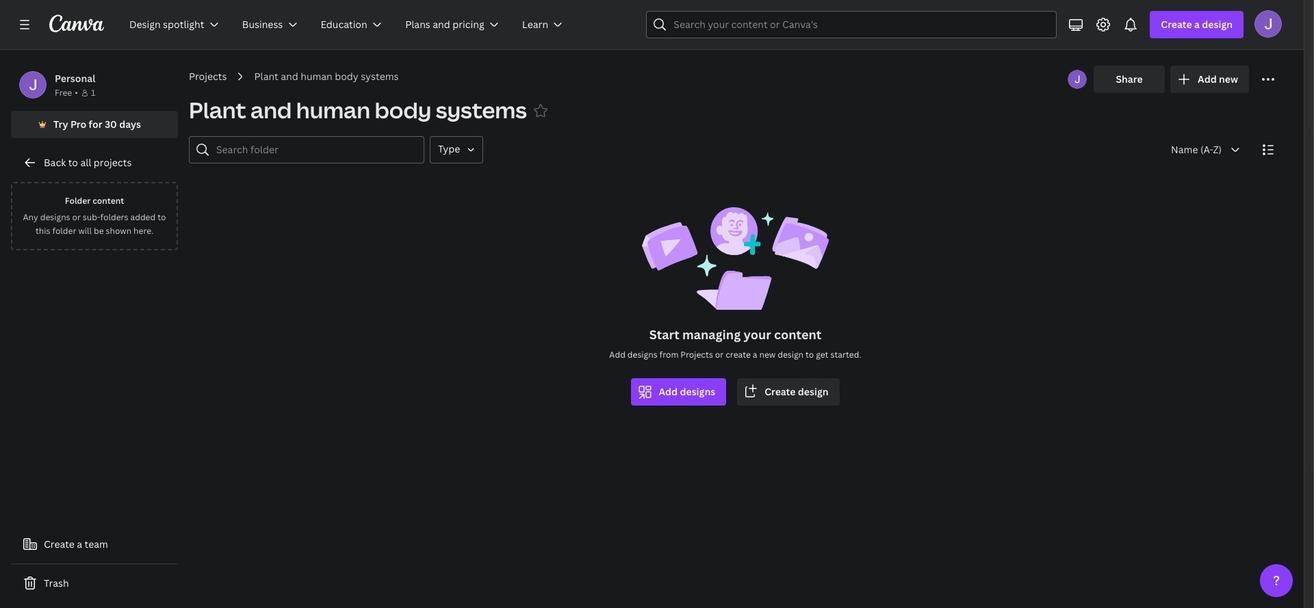 Task type: locate. For each thing, give the bounding box(es) containing it.
None search field
[[647, 11, 1057, 38]]

top level navigation element
[[121, 11, 578, 38]]

jacob simon image
[[1255, 10, 1282, 38]]



Task type: vqa. For each thing, say whether or not it's contained in the screenshot.
Search Folder search field
yes



Task type: describe. For each thing, give the bounding box(es) containing it.
Sort by button
[[1161, 136, 1250, 164]]

Type button
[[430, 136, 484, 164]]

Search folder search field
[[216, 137, 416, 163]]

Search search field
[[674, 12, 1030, 38]]



